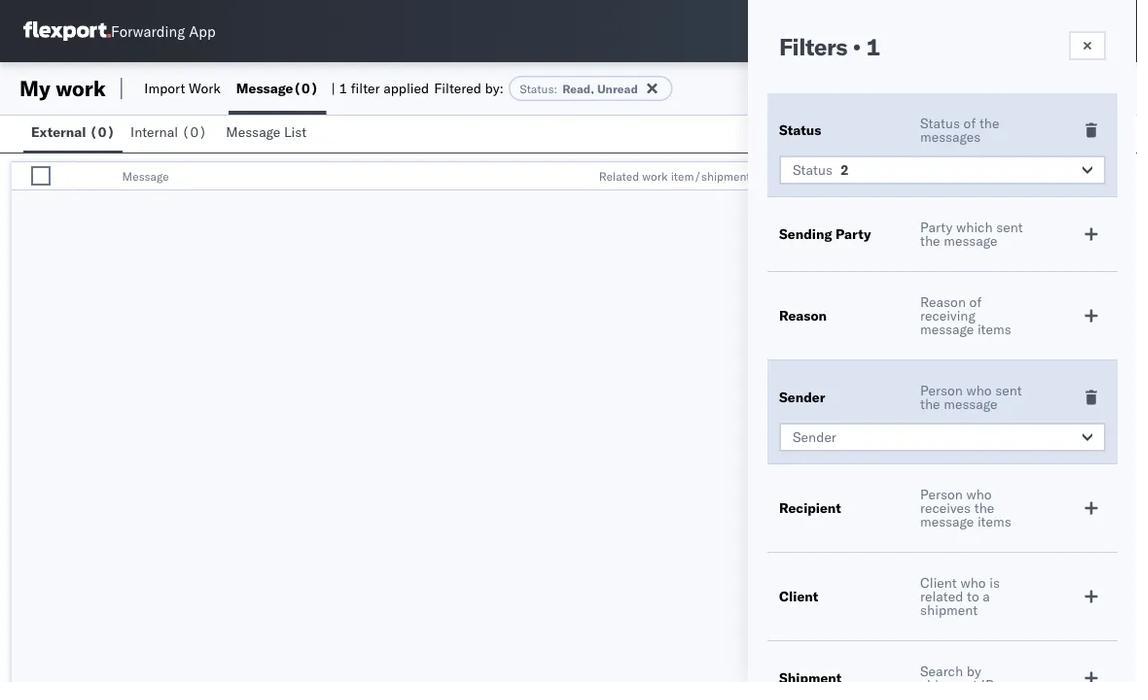 Task type: locate. For each thing, give the bounding box(es) containing it.
who for is
[[961, 575, 986, 592]]

internal
[[130, 124, 178, 141]]

sent
[[996, 219, 1023, 236], [995, 382, 1022, 399]]

who down sender button
[[966, 486, 992, 503]]

person inside person who sent the message
[[920, 382, 963, 399]]

is
[[990, 575, 1000, 592]]

(0) right external
[[90, 124, 115, 141]]

resize handle column header up sending
[[772, 162, 796, 192]]

flexport. image
[[23, 21, 111, 41]]

0 vertical spatial person
[[920, 382, 963, 399]]

1 vertical spatial items
[[978, 514, 1011, 531]]

person up sender button
[[920, 382, 963, 399]]

party
[[920, 219, 953, 236], [836, 226, 871, 243]]

1 horizontal spatial work
[[642, 169, 668, 183]]

receiving
[[920, 307, 976, 324]]

message for party which sent the message
[[944, 233, 998, 250]]

party right sending
[[836, 226, 871, 243]]

1 horizontal spatial party
[[920, 219, 953, 236]]

reason
[[920, 294, 966, 311], [779, 307, 827, 324]]

message inside "party which sent the message"
[[944, 233, 998, 250]]

message inside reason of receiving message items
[[920, 321, 974, 338]]

person for person who receives the message items
[[920, 486, 963, 503]]

who
[[966, 382, 992, 399], [966, 486, 992, 503], [961, 575, 986, 592]]

shipment left id
[[920, 677, 978, 683]]

person who sent the message
[[920, 382, 1022, 413]]

work right related
[[642, 169, 668, 183]]

the inside "party which sent the message"
[[920, 233, 940, 250]]

the inside person who sent the message
[[920, 396, 940, 413]]

1 person from the top
[[920, 382, 963, 399]]

items right receives
[[978, 514, 1011, 531]]

1 vertical spatial shipment
[[920, 677, 978, 683]]

sent right which in the right top of the page
[[996, 219, 1023, 236]]

resize handle column header
[[50, 162, 74, 192], [566, 162, 589, 192], [772, 162, 796, 192], [978, 162, 1002, 192], [1102, 162, 1126, 192]]

applied
[[383, 80, 429, 97]]

who for receives
[[966, 486, 992, 503]]

the
[[980, 115, 1000, 132], [920, 233, 940, 250], [920, 396, 940, 413], [974, 500, 995, 517]]

2 horizontal spatial (0)
[[293, 80, 319, 97]]

2 items from the top
[[978, 514, 1011, 531]]

item/shipment
[[671, 169, 751, 183]]

party inside "party which sent the message"
[[920, 219, 953, 236]]

5 resize handle column header from the left
[[1102, 162, 1126, 192]]

reason inside reason of receiving message items
[[920, 294, 966, 311]]

reason down "party which sent the message"
[[920, 294, 966, 311]]

1 vertical spatial of
[[970, 294, 982, 311]]

(0) for message (0)
[[293, 80, 319, 97]]

0 vertical spatial shipment
[[920, 602, 978, 619]]

1 vertical spatial sender
[[793, 429, 837, 446]]

person down sender button
[[920, 486, 963, 503]]

0 vertical spatial 1
[[866, 32, 880, 61]]

1 horizontal spatial (0)
[[182, 124, 207, 141]]

0 horizontal spatial (0)
[[90, 124, 115, 141]]

2 person from the top
[[920, 486, 963, 503]]

a
[[983, 589, 990, 606]]

message
[[236, 80, 293, 97], [226, 124, 280, 141], [122, 169, 169, 183]]

(0) for internal (0)
[[182, 124, 207, 141]]

work
[[56, 75, 106, 102], [642, 169, 668, 183]]

message inside person who receives the message items
[[920, 514, 974, 531]]

of for the
[[964, 115, 976, 132]]

sent inside "party which sent the message"
[[996, 219, 1023, 236]]

message up sender button
[[944, 396, 998, 413]]

recipient
[[779, 500, 841, 517]]

os
[[1082, 24, 1101, 38]]

2 vertical spatial who
[[961, 575, 986, 592]]

person inside person who receives the message items
[[920, 486, 963, 503]]

who inside client who is related to a shipment
[[961, 575, 986, 592]]

who left the is
[[961, 575, 986, 592]]

reason of receiving message items
[[920, 294, 1011, 338]]

which
[[956, 219, 993, 236]]

sent inside person who sent the message
[[995, 382, 1022, 399]]

items inside reason of receiving message items
[[978, 321, 1011, 338]]

message up related
[[920, 514, 974, 531]]

by:
[[485, 80, 504, 97]]

items inside person who receives the message items
[[978, 514, 1011, 531]]

status
[[520, 81, 554, 96], [920, 115, 960, 132], [779, 122, 821, 139], [793, 161, 833, 179]]

resize handle column header for related work item/shipment
[[772, 162, 796, 192]]

None checkbox
[[31, 166, 51, 186]]

(0)
[[293, 80, 319, 97], [90, 124, 115, 141], [182, 124, 207, 141]]

person
[[920, 382, 963, 399], [920, 486, 963, 503]]

message left list
[[226, 124, 280, 141]]

status for status
[[779, 122, 821, 139]]

1 vertical spatial person
[[920, 486, 963, 503]]

resize handle column header left actions
[[978, 162, 1002, 192]]

who inside person who receives the message items
[[966, 486, 992, 503]]

related
[[920, 589, 963, 606]]

client left 2
[[805, 169, 837, 183]]

to
[[967, 589, 979, 606]]

1 vertical spatial message
[[226, 124, 280, 141]]

work
[[189, 80, 221, 97]]

items right receiving at the right top
[[978, 321, 1011, 338]]

0 vertical spatial items
[[978, 321, 1011, 338]]

unread
[[597, 81, 638, 96]]

None text field
[[921, 17, 952, 46]]

2 shipment from the top
[[920, 677, 978, 683]]

forwarding app
[[111, 22, 216, 40]]

shipment left a
[[920, 602, 978, 619]]

3 resize handle column header from the left
[[772, 162, 796, 192]]

party which sent the message
[[920, 219, 1023, 250]]

2 vertical spatial message
[[122, 169, 169, 183]]

id
[[981, 677, 995, 683]]

sender
[[779, 389, 825, 406], [793, 429, 837, 446]]

(0) right internal at left top
[[182, 124, 207, 141]]

1 shipment from the top
[[920, 602, 978, 619]]

reason down sending
[[779, 307, 827, 324]]

status : read, unread
[[520, 81, 638, 96]]

forwarding
[[111, 22, 185, 40]]

message (0)
[[236, 80, 319, 97]]

filters
[[779, 32, 847, 61]]

message up message list
[[236, 80, 293, 97]]

by
[[967, 663, 981, 680]]

of
[[964, 115, 976, 132], [970, 294, 982, 311]]

message inside person who sent the message
[[944, 396, 998, 413]]

4 resize handle column header from the left
[[978, 162, 1002, 192]]

2
[[841, 161, 849, 179]]

status for status of the messages
[[920, 115, 960, 132]]

2 resize handle column header from the left
[[566, 162, 589, 192]]

client left to
[[920, 575, 957, 592]]

0 vertical spatial message
[[236, 80, 293, 97]]

who inside person who sent the message
[[966, 382, 992, 399]]

the inside person who receives the message items
[[974, 500, 995, 517]]

person who receives the message items
[[920, 486, 1011, 531]]

0 vertical spatial sent
[[996, 219, 1023, 236]]

client who is related to a shipment
[[920, 575, 1000, 619]]

external (0)
[[31, 124, 115, 141]]

internal (0)
[[130, 124, 207, 141]]

sent up sender button
[[995, 382, 1022, 399]]

1 vertical spatial who
[[966, 486, 992, 503]]

0 vertical spatial work
[[56, 75, 106, 102]]

(0) left |
[[293, 80, 319, 97]]

filters • 1
[[779, 32, 880, 61]]

client down "recipient"
[[779, 589, 818, 606]]

1 items from the top
[[978, 321, 1011, 338]]

0 horizontal spatial work
[[56, 75, 106, 102]]

•
[[853, 32, 861, 61]]

0 horizontal spatial reason
[[779, 307, 827, 324]]

shipment
[[920, 602, 978, 619], [920, 677, 978, 683]]

1
[[866, 32, 880, 61], [339, 80, 347, 97]]

message
[[944, 233, 998, 250], [920, 321, 974, 338], [944, 396, 998, 413], [920, 514, 974, 531]]

message inside "button"
[[226, 124, 280, 141]]

my work
[[19, 75, 106, 102]]

status inside status of the messages
[[920, 115, 960, 132]]

1 horizontal spatial reason
[[920, 294, 966, 311]]

work up external (0)
[[56, 75, 106, 102]]

client
[[805, 169, 837, 183], [920, 575, 957, 592], [779, 589, 818, 606]]

who up sender button
[[966, 382, 992, 399]]

1 vertical spatial sent
[[995, 382, 1022, 399]]

message down internal at left top
[[122, 169, 169, 183]]

resize handle column header right actions
[[1102, 162, 1126, 192]]

of inside status of the messages
[[964, 115, 976, 132]]

external (0) button
[[23, 115, 123, 153]]

resize handle column header down external (0) button
[[50, 162, 74, 192]]

of inside reason of receiving message items
[[970, 294, 982, 311]]

:
[[554, 81, 558, 96]]

resize handle column header left related
[[566, 162, 589, 192]]

1 right • at the top of page
[[866, 32, 880, 61]]

1 vertical spatial 1
[[339, 80, 347, 97]]

party left which in the right top of the page
[[920, 219, 953, 236]]

message up reason of receiving message items
[[944, 233, 998, 250]]

| 1 filter applied filtered by:
[[331, 80, 504, 97]]

items
[[978, 321, 1011, 338], [978, 514, 1011, 531]]

search
[[920, 663, 963, 680]]

1 vertical spatial work
[[642, 169, 668, 183]]

0 vertical spatial of
[[964, 115, 976, 132]]

forwarding app link
[[23, 21, 216, 41]]

related
[[599, 169, 639, 183]]

resize handle column header for message
[[566, 162, 589, 192]]

message up person who sent the message
[[920, 321, 974, 338]]

1 right |
[[339, 80, 347, 97]]

0 vertical spatial who
[[966, 382, 992, 399]]



Task type: describe. For each thing, give the bounding box(es) containing it.
status 2
[[793, 161, 849, 179]]

the inside status of the messages
[[980, 115, 1000, 132]]

client inside client who is related to a shipment
[[920, 575, 957, 592]]

import
[[144, 80, 185, 97]]

the for party which sent the message
[[920, 233, 940, 250]]

of for receiving
[[970, 294, 982, 311]]

sending
[[779, 226, 832, 243]]

status of the messages
[[920, 115, 1000, 145]]

external
[[31, 124, 86, 141]]

filter
[[351, 80, 380, 97]]

os button
[[1069, 9, 1114, 54]]

(0) for external (0)
[[90, 124, 115, 141]]

import work
[[144, 80, 221, 97]]

shipment inside search by shipment id
[[920, 677, 978, 683]]

1 horizontal spatial 1
[[866, 32, 880, 61]]

list
[[284, 124, 307, 141]]

messages
[[920, 128, 981, 145]]

who for sent
[[966, 382, 992, 399]]

sending party
[[779, 226, 871, 243]]

status for status : read, unread
[[520, 81, 554, 96]]

resize handle column header for actions
[[1102, 162, 1126, 192]]

resize handle column header for client
[[978, 162, 1002, 192]]

related work item/shipment
[[599, 169, 751, 183]]

message for list
[[226, 124, 280, 141]]

0 horizontal spatial party
[[836, 226, 871, 243]]

message for (0)
[[236, 80, 293, 97]]

message list button
[[218, 115, 318, 153]]

the for person who sent the message
[[920, 396, 940, 413]]

import work button
[[137, 62, 228, 115]]

|
[[331, 80, 335, 97]]

my
[[19, 75, 50, 102]]

status for status 2
[[793, 161, 833, 179]]

filtered
[[434, 80, 481, 97]]

message list
[[226, 124, 307, 141]]

1 resize handle column header from the left
[[50, 162, 74, 192]]

0 horizontal spatial 1
[[339, 80, 347, 97]]

message for person who receives the message items
[[920, 514, 974, 531]]

message for person who sent the message
[[944, 396, 998, 413]]

read,
[[562, 81, 594, 96]]

shipment inside client who is related to a shipment
[[920, 602, 978, 619]]

search by shipment id
[[920, 663, 995, 683]]

internal (0) button
[[123, 115, 218, 153]]

the for person who receives the message items
[[974, 500, 995, 517]]

reason for reason
[[779, 307, 827, 324]]

app
[[189, 22, 216, 40]]

sent for person who sent the message
[[995, 382, 1022, 399]]

sent for party which sent the message
[[996, 219, 1023, 236]]

0 vertical spatial sender
[[779, 389, 825, 406]]

work for related
[[642, 169, 668, 183]]

sender inside button
[[793, 429, 837, 446]]

receives
[[920, 500, 971, 517]]

actions
[[1011, 169, 1052, 183]]

person for person who sent the message
[[920, 382, 963, 399]]

work for my
[[56, 75, 106, 102]]

reason for reason of receiving message items
[[920, 294, 966, 311]]

sender button
[[779, 423, 1106, 452]]



Task type: vqa. For each thing, say whether or not it's contained in the screenshot.
+1 (000) 000-0000 phone field corresponding to Primary contact number
no



